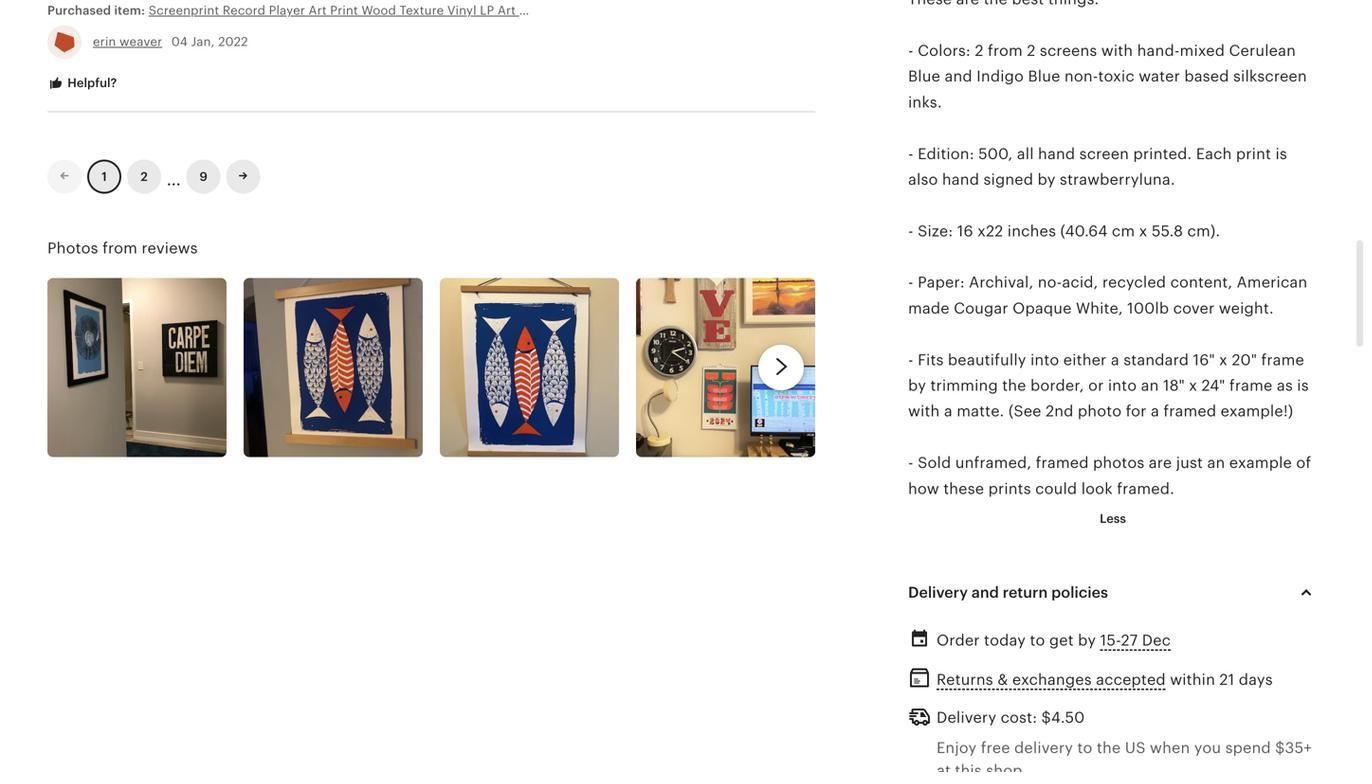 Task type: describe. For each thing, give the bounding box(es) containing it.
unframed,
[[955, 455, 1032, 472]]

- for - size: 16 x22 inches (40.64 cm x 55.8 cm).
[[908, 223, 914, 240]]

the inside the - fits beautifully into either a standard 16" x 20" frame by trimming the border, or into an 18" x 24" frame as is with a matte. (see 2nd photo for a framed example!)
[[1002, 377, 1026, 394]]

weaver
[[120, 35, 162, 49]]

helpful?
[[64, 76, 117, 90]]

photo
[[1078, 403, 1122, 420]]

is inside - edition: 500, all hand screen printed. each print is also hand signed by strawberryluna.
[[1275, 145, 1287, 162]]

screenprint record player art print wood texture vinyl lp art silkscreen - nature sounds - indigo blue - wall art decor link
[[149, 2, 857, 19]]

55.8
[[1152, 223, 1183, 240]]

for
[[1126, 403, 1147, 420]]

cerulean
[[1229, 42, 1296, 59]]

cm).
[[1187, 223, 1220, 240]]

archival,
[[969, 274, 1034, 291]]

0 horizontal spatial to
[[1030, 632, 1045, 650]]

as
[[1277, 377, 1293, 394]]

the inside enjoy free delivery to the us when you spend $35+ at this shop.
[[1097, 740, 1121, 757]]

enjoy free delivery to the us when you spend $35+ at this shop.
[[937, 740, 1312, 773]]

silkscreen
[[1233, 68, 1307, 85]]

cm
[[1112, 223, 1135, 240]]

cougar
[[954, 300, 1008, 317]]

free
[[981, 740, 1010, 757]]

helpful? button
[[33, 66, 131, 101]]

nature
[[592, 3, 632, 18]]

framed inside the - sold unframed, framed photos are just an example of how these prints could look framed.
[[1036, 455, 1089, 472]]

0 horizontal spatial into
[[1030, 352, 1059, 369]]

delivery and return policies button
[[891, 570, 1335, 616]]

indigo inside - colors: 2 from 2 screens with hand-mixed cerulean blue and indigo blue non-toxic water based silkscreen inks.
[[977, 68, 1024, 85]]

within
[[1170, 672, 1215, 689]]

of
[[1296, 455, 1311, 472]]

white,
[[1076, 300, 1123, 317]]

15-27 dec button
[[1100, 627, 1171, 655]]

18"
[[1163, 377, 1185, 394]]

27
[[1121, 632, 1138, 650]]

matte.
[[957, 403, 1004, 420]]

and inside - colors: 2 from 2 screens with hand-mixed cerulean blue and indigo blue non-toxic water based silkscreen inks.
[[945, 68, 972, 85]]

1 horizontal spatial a
[[1111, 352, 1119, 369]]

trimming
[[930, 377, 998, 394]]

1 link
[[87, 160, 121, 194]]

- for - edition: 500, all hand screen printed. each print is also hand signed by strawberryluna.
[[908, 145, 914, 162]]

silkscreen
[[519, 3, 581, 18]]

is inside the - fits beautifully into either a standard 16" x 20" frame by trimming the border, or into an 18" x 24" frame as is with a matte. (see 2nd photo for a framed example!)
[[1297, 377, 1309, 394]]

- fits beautifully into either a standard 16" x 20" frame by trimming the border, or into an 18" x 24" frame as is with a matte. (see 2nd photo for a framed example!)
[[908, 352, 1309, 420]]

photos from reviews
[[47, 240, 198, 257]]

1 vertical spatial hand
[[942, 171, 979, 188]]

acid,
[[1062, 274, 1098, 291]]

16
[[957, 223, 973, 240]]

sold
[[918, 455, 951, 472]]

this
[[955, 762, 982, 773]]

shop.
[[986, 762, 1027, 773]]

with inside - colors: 2 from 2 screens with hand-mixed cerulean blue and indigo blue non-toxic water based silkscreen inks.
[[1101, 42, 1133, 59]]

based
[[1184, 68, 1229, 85]]

15-
[[1100, 632, 1121, 650]]

&
[[997, 672, 1008, 689]]

content,
[[1170, 274, 1233, 291]]

16"
[[1193, 352, 1215, 369]]

texture
[[400, 3, 444, 18]]

9
[[200, 170, 208, 184]]

an inside the - sold unframed, framed photos are just an example of how these prints could look framed.
[[1207, 455, 1225, 472]]

- right sounds
[[684, 3, 689, 18]]

x22
[[978, 223, 1003, 240]]

lp
[[480, 3, 494, 18]]

- edition: 500, all hand screen printed. each print is also hand signed by strawberryluna.
[[908, 145, 1287, 188]]

2 horizontal spatial 2
[[1027, 42, 1036, 59]]

are
[[1149, 455, 1172, 472]]

jan,
[[191, 35, 215, 49]]

colors:
[[918, 42, 971, 59]]

edition:
[[918, 145, 974, 162]]

at
[[937, 762, 951, 773]]

look
[[1081, 480, 1113, 498]]

could
[[1035, 480, 1077, 498]]

beautifully
[[948, 352, 1026, 369]]

(40.64
[[1060, 223, 1108, 240]]

these
[[943, 480, 984, 498]]

erin weaver link
[[93, 35, 162, 49]]

made
[[908, 300, 950, 317]]

printed.
[[1133, 145, 1192, 162]]

- for - colors: 2 from 2 screens with hand-mixed cerulean blue and indigo blue non-toxic water based silkscreen inks.
[[908, 42, 914, 59]]

framed inside the - fits beautifully into either a standard 16" x 20" frame by trimming the border, or into an 18" x 24" frame as is with a matte. (see 2nd photo for a framed example!)
[[1164, 403, 1217, 420]]

to inside enjoy free delivery to the us when you spend $35+ at this shop.
[[1077, 740, 1093, 757]]

framed.
[[1117, 480, 1175, 498]]

when
[[1150, 740, 1190, 757]]

vinyl
[[447, 3, 477, 18]]

2 horizontal spatial by
[[1078, 632, 1096, 650]]

border,
[[1031, 377, 1084, 394]]

how
[[908, 480, 939, 498]]

also
[[908, 171, 938, 188]]

0 vertical spatial x
[[1139, 223, 1148, 240]]

1 horizontal spatial 2
[[975, 42, 984, 59]]



Task type: vqa. For each thing, say whether or not it's contained in the screenshot.
Blair Thompson Dec 10, 2023's the Shipping
no



Task type: locate. For each thing, give the bounding box(es) containing it.
1 horizontal spatial blue
[[908, 68, 940, 85]]

framed up could
[[1036, 455, 1089, 472]]

- sold unframed, framed photos are just an example of how these prints could look framed.
[[908, 455, 1311, 498]]

$
[[1041, 710, 1051, 727]]

2 horizontal spatial a
[[1151, 403, 1159, 420]]

1 horizontal spatial x
[[1189, 377, 1197, 394]]

blue left wall
[[734, 3, 760, 18]]

- left the paper:
[[908, 274, 914, 291]]

toxic
[[1098, 68, 1135, 85]]

1 horizontal spatial with
[[1101, 42, 1133, 59]]

0 vertical spatial indigo
[[692, 3, 730, 18]]

0 vertical spatial framed
[[1164, 403, 1217, 420]]

and down colors:
[[945, 68, 972, 85]]

4.50
[[1051, 710, 1085, 727]]

example!)
[[1221, 403, 1293, 420]]

sounds
[[636, 3, 681, 18]]

1 vertical spatial the
[[1097, 740, 1121, 757]]

less
[[1100, 512, 1126, 526]]

from
[[988, 42, 1023, 59], [102, 240, 137, 257]]

recycled
[[1102, 274, 1166, 291]]

2 horizontal spatial blue
[[1028, 68, 1060, 85]]

frame up example!) on the right bottom
[[1229, 377, 1273, 394]]

american
[[1237, 274, 1308, 291]]

hand down edition:
[[942, 171, 979, 188]]

1 vertical spatial indigo
[[977, 68, 1024, 85]]

print
[[330, 3, 358, 18]]

1 horizontal spatial hand
[[1038, 145, 1075, 162]]

2nd
[[1046, 403, 1074, 420]]

to down 4.50
[[1077, 740, 1093, 757]]

wall
[[771, 3, 796, 18]]

(see
[[1009, 403, 1041, 420]]

0 vertical spatial by
[[1038, 171, 1056, 188]]

erin
[[93, 35, 116, 49]]

0 horizontal spatial blue
[[734, 3, 760, 18]]

0 vertical spatial frame
[[1261, 352, 1304, 369]]

1 horizontal spatial art
[[498, 3, 516, 18]]

the left us
[[1097, 740, 1121, 757]]

a right for
[[1151, 403, 1159, 420]]

delivery up order
[[908, 585, 968, 602]]

with down trimming
[[908, 403, 940, 420]]

indigo
[[692, 3, 730, 18], [977, 68, 1024, 85]]

0 horizontal spatial indigo
[[692, 3, 730, 18]]

and
[[945, 68, 972, 85], [972, 585, 999, 602]]

screen
[[1079, 145, 1129, 162]]

$35+
[[1275, 740, 1312, 757]]

1 horizontal spatial an
[[1207, 455, 1225, 472]]

from right photos at the top
[[102, 240, 137, 257]]

strawberryluna.
[[1060, 171, 1175, 188]]

art right wall
[[800, 3, 818, 18]]

- left fits
[[908, 352, 914, 369]]

0 vertical spatial to
[[1030, 632, 1045, 650]]

0 vertical spatial an
[[1141, 377, 1159, 394]]

and left return at the right bottom of the page
[[972, 585, 999, 602]]

0 horizontal spatial a
[[944, 403, 953, 420]]

0 horizontal spatial an
[[1141, 377, 1159, 394]]

into right or
[[1108, 377, 1137, 394]]

purchased
[[47, 3, 111, 18]]

1 vertical spatial and
[[972, 585, 999, 602]]

1 horizontal spatial the
[[1097, 740, 1121, 757]]

spend
[[1225, 740, 1271, 757]]

- inside - edition: 500, all hand screen printed. each print is also hand signed by strawberryluna.
[[908, 145, 914, 162]]

returns & exchanges accepted button
[[937, 666, 1166, 694]]

inks.
[[908, 94, 942, 111]]

either
[[1063, 352, 1107, 369]]

from inside - colors: 2 from 2 screens with hand-mixed cerulean blue and indigo blue non-toxic water based silkscreen inks.
[[988, 42, 1023, 59]]

x
[[1139, 223, 1148, 240], [1219, 352, 1228, 369], [1189, 377, 1197, 394]]

0 horizontal spatial from
[[102, 240, 137, 257]]

0 vertical spatial from
[[988, 42, 1023, 59]]

weight.
[[1219, 300, 1274, 317]]

0 horizontal spatial the
[[1002, 377, 1026, 394]]

with up toxic
[[1101, 42, 1133, 59]]

record
[[223, 3, 265, 18]]

indigo up 500,
[[977, 68, 1024, 85]]

return
[[1003, 585, 1048, 602]]

dec
[[1142, 632, 1171, 650]]

- inside the - fits beautifully into either a standard 16" x 20" frame by trimming the border, or into an 18" x 24" frame as is with a matte. (see 2nd photo for a framed example!)
[[908, 352, 914, 369]]

size:
[[918, 223, 953, 240]]

blue down screens
[[1028, 68, 1060, 85]]

from right colors:
[[988, 42, 1023, 59]]

art right lp
[[498, 3, 516, 18]]

1 vertical spatial into
[[1108, 377, 1137, 394]]

delivery and return policies
[[908, 585, 1108, 602]]

delivery cost: $ 4.50
[[937, 710, 1085, 727]]

delivery
[[908, 585, 968, 602], [937, 710, 997, 727]]

policies
[[1051, 585, 1108, 602]]

or
[[1088, 377, 1104, 394]]

1 horizontal spatial from
[[988, 42, 1023, 59]]

1 art from the left
[[309, 3, 327, 18]]

prints
[[988, 480, 1031, 498]]

mixed
[[1180, 42, 1225, 59]]

- inside the - sold unframed, framed photos are just an example of how these prints could look framed.
[[908, 455, 914, 472]]

you
[[1194, 740, 1221, 757]]

2
[[975, 42, 984, 59], [1027, 42, 1036, 59], [141, 170, 148, 184]]

art
[[309, 3, 327, 18], [498, 3, 516, 18], [800, 3, 818, 18]]

2022
[[218, 35, 248, 49]]

1 vertical spatial framed
[[1036, 455, 1089, 472]]

signed
[[984, 171, 1033, 188]]

2 right colors:
[[975, 42, 984, 59]]

no-
[[1038, 274, 1062, 291]]

- left size:
[[908, 223, 914, 240]]

each
[[1196, 145, 1232, 162]]

0 vertical spatial and
[[945, 68, 972, 85]]

into up border,
[[1030, 352, 1059, 369]]

x right 18" at the right
[[1189, 377, 1197, 394]]

delivery for delivery and return policies
[[908, 585, 968, 602]]

1 horizontal spatial into
[[1108, 377, 1137, 394]]

cost:
[[1001, 710, 1037, 727]]

with inside the - fits beautifully into either a standard 16" x 20" frame by trimming the border, or into an 18" x 24" frame as is with a matte. (see 2nd photo for a framed example!)
[[908, 403, 940, 420]]

04
[[171, 35, 188, 49]]

1 vertical spatial with
[[908, 403, 940, 420]]

0 horizontal spatial x
[[1139, 223, 1148, 240]]

0 horizontal spatial 2
[[141, 170, 148, 184]]

1 vertical spatial from
[[102, 240, 137, 257]]

print
[[1236, 145, 1271, 162]]

…
[[167, 163, 181, 190]]

the
[[1002, 377, 1026, 394], [1097, 740, 1121, 757]]

delivery up "enjoy"
[[937, 710, 997, 727]]

a right either on the right top
[[1111, 352, 1119, 369]]

- up also
[[908, 145, 914, 162]]

0 horizontal spatial art
[[309, 3, 327, 18]]

2 vertical spatial x
[[1189, 377, 1197, 394]]

framed down 18" at the right
[[1164, 403, 1217, 420]]

- left colors:
[[908, 42, 914, 59]]

x right cm
[[1139, 223, 1148, 240]]

art left print at the top left of page
[[309, 3, 327, 18]]

order today to get by 15-27 dec
[[937, 632, 1171, 650]]

0 horizontal spatial framed
[[1036, 455, 1089, 472]]

2 left '…'
[[141, 170, 148, 184]]

1
[[102, 170, 107, 184]]

opaque
[[1013, 300, 1072, 317]]

delivery inside dropdown button
[[908, 585, 968, 602]]

1 horizontal spatial to
[[1077, 740, 1093, 757]]

get
[[1049, 632, 1074, 650]]

the up (see
[[1002, 377, 1026, 394]]

1 vertical spatial delivery
[[937, 710, 997, 727]]

1 horizontal spatial by
[[1038, 171, 1056, 188]]

2 horizontal spatial art
[[800, 3, 818, 18]]

cover
[[1173, 300, 1215, 317]]

returns
[[937, 672, 993, 689]]

by right signed
[[1038, 171, 1056, 188]]

by down fits
[[908, 377, 926, 394]]

x right 16"
[[1219, 352, 1228, 369]]

1 horizontal spatial is
[[1297, 377, 1309, 394]]

inches
[[1008, 223, 1056, 240]]

21
[[1219, 672, 1235, 689]]

by inside - edition: 500, all hand screen printed. each print is also hand signed by strawberryluna.
[[1038, 171, 1056, 188]]

is right print
[[1275, 145, 1287, 162]]

100lb
[[1127, 300, 1169, 317]]

- colors: 2 from 2 screens with hand-mixed cerulean blue and indigo blue non-toxic water based silkscreen inks.
[[908, 42, 1307, 111]]

frame up as
[[1261, 352, 1304, 369]]

0 vertical spatial hand
[[1038, 145, 1075, 162]]

indigo right sounds
[[692, 3, 730, 18]]

by
[[1038, 171, 1056, 188], [908, 377, 926, 394], [1078, 632, 1096, 650]]

0 vertical spatial the
[[1002, 377, 1026, 394]]

- for - fits beautifully into either a standard 16" x 20" frame by trimming the border, or into an 18" x 24" frame as is with a matte. (see 2nd photo for a framed example!)
[[908, 352, 914, 369]]

non-
[[1065, 68, 1098, 85]]

0 vertical spatial delivery
[[908, 585, 968, 602]]

reviews
[[142, 240, 198, 257]]

1 horizontal spatial indigo
[[977, 68, 1024, 85]]

and inside delivery and return policies dropdown button
[[972, 585, 999, 602]]

by inside the - fits beautifully into either a standard 16" x 20" frame by trimming the border, or into an 18" x 24" frame as is with a matte. (see 2nd photo for a framed example!)
[[908, 377, 926, 394]]

just
[[1176, 455, 1203, 472]]

1 horizontal spatial framed
[[1164, 403, 1217, 420]]

by left 15-
[[1078, 632, 1096, 650]]

a down trimming
[[944, 403, 953, 420]]

0 horizontal spatial by
[[908, 377, 926, 394]]

to left get
[[1030, 632, 1045, 650]]

1 vertical spatial frame
[[1229, 377, 1273, 394]]

erin weaver 04 jan, 2022
[[93, 35, 248, 49]]

is right as
[[1297, 377, 1309, 394]]

- inside - colors: 2 from 2 screens with hand-mixed cerulean blue and indigo blue non-toxic water based silkscreen inks.
[[908, 42, 914, 59]]

standard
[[1124, 352, 1189, 369]]

- left sold
[[908, 455, 914, 472]]

returns & exchanges accepted within 21 days
[[937, 672, 1273, 689]]

500,
[[978, 145, 1013, 162]]

1 vertical spatial is
[[1297, 377, 1309, 394]]

example
[[1229, 455, 1292, 472]]

player
[[269, 3, 305, 18]]

20"
[[1232, 352, 1257, 369]]

to
[[1030, 632, 1045, 650], [1077, 740, 1093, 757]]

- left nature
[[584, 3, 589, 18]]

0 horizontal spatial with
[[908, 403, 940, 420]]

-
[[584, 3, 589, 18], [684, 3, 689, 18], [763, 3, 768, 18], [908, 42, 914, 59], [908, 145, 914, 162], [908, 223, 914, 240], [908, 274, 914, 291], [908, 352, 914, 369], [908, 455, 914, 472]]

- for - paper: archival, no-acid, recycled content, american made cougar opaque white, 100lb cover weight.
[[908, 274, 914, 291]]

2 vertical spatial by
[[1078, 632, 1096, 650]]

days
[[1239, 672, 1273, 689]]

0 vertical spatial into
[[1030, 352, 1059, 369]]

- for - sold unframed, framed photos are just an example of how these prints could look framed.
[[908, 455, 914, 472]]

0 vertical spatial is
[[1275, 145, 1287, 162]]

framed
[[1164, 403, 1217, 420], [1036, 455, 1089, 472]]

2 left screens
[[1027, 42, 1036, 59]]

0 vertical spatial with
[[1101, 42, 1133, 59]]

fits
[[918, 352, 944, 369]]

wood
[[362, 3, 396, 18]]

1 vertical spatial by
[[908, 377, 926, 394]]

1 vertical spatial an
[[1207, 455, 1225, 472]]

hand right all on the top right of the page
[[1038, 145, 1075, 162]]

2 horizontal spatial x
[[1219, 352, 1228, 369]]

- inside - paper: archival, no-acid, recycled content, american made cougar opaque white, 100lb cover weight.
[[908, 274, 914, 291]]

an inside the - fits beautifully into either a standard 16" x 20" frame by trimming the border, or into an 18" x 24" frame as is with a matte. (see 2nd photo for a framed example!)
[[1141, 377, 1159, 394]]

hand-
[[1137, 42, 1180, 59]]

an right just
[[1207, 455, 1225, 472]]

3 art from the left
[[800, 3, 818, 18]]

1 vertical spatial to
[[1077, 740, 1093, 757]]

delivery for delivery cost: $ 4.50
[[937, 710, 997, 727]]

0 horizontal spatial hand
[[942, 171, 979, 188]]

0 horizontal spatial is
[[1275, 145, 1287, 162]]

all
[[1017, 145, 1034, 162]]

item:
[[114, 3, 145, 18]]

blue up inks.
[[908, 68, 940, 85]]

1 vertical spatial x
[[1219, 352, 1228, 369]]

- left wall
[[763, 3, 768, 18]]

an left 18" at the right
[[1141, 377, 1159, 394]]

2 art from the left
[[498, 3, 516, 18]]



